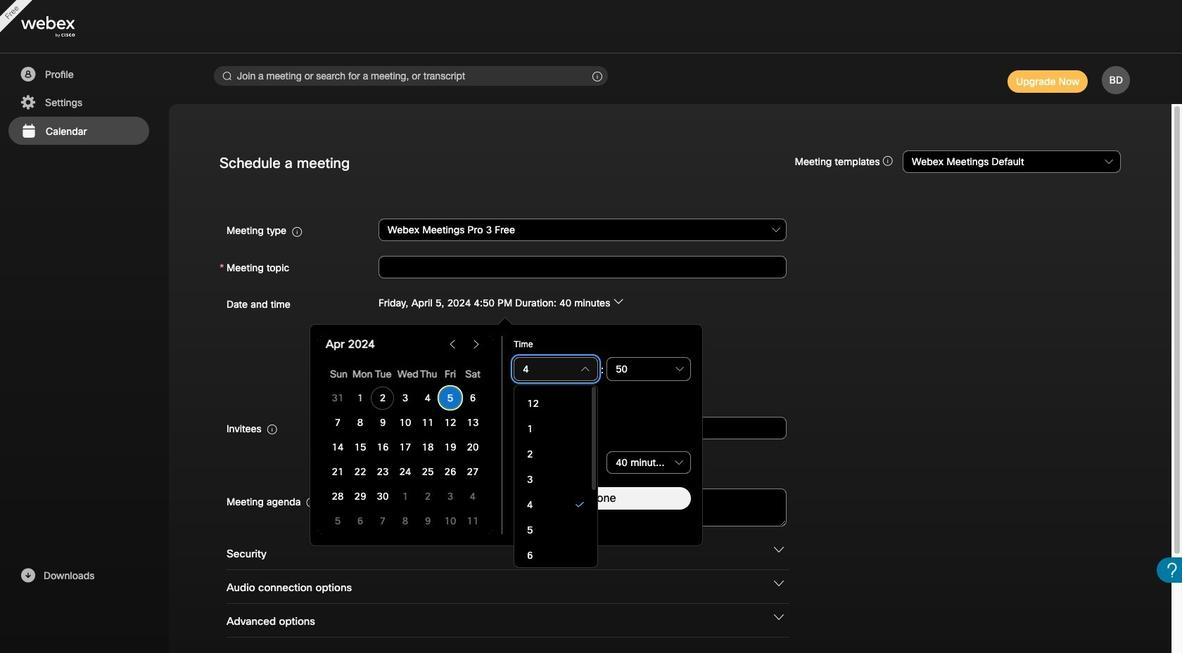 Task type: describe. For each thing, give the bounding box(es) containing it.
1 ng down image from the top
[[774, 546, 784, 555]]

arrow image
[[614, 297, 623, 307]]

selected element
[[448, 393, 453, 404]]

friday, april 5, 2024 grid
[[327, 362, 484, 535]]

mds meetings_filled image
[[20, 123, 37, 140]]

2 ng down image from the top
[[774, 613, 784, 623]]

ng down image
[[774, 579, 784, 589]]



Task type: vqa. For each thing, say whether or not it's contained in the screenshot.
Mds People Circle_Filled icon
yes



Task type: locate. For each thing, give the bounding box(es) containing it.
None text field
[[379, 489, 787, 527]]

ng down image up ng down icon at the bottom of the page
[[774, 546, 784, 555]]

banner
[[0, 0, 1183, 54]]

application
[[310, 317, 703, 547]]

None field
[[379, 218, 787, 243]]

mds content download_filled image
[[19, 568, 37, 585]]

Join a meeting or search for a meeting, or transcript text field
[[214, 66, 608, 86]]

ng down image down ng down icon at the bottom of the page
[[774, 613, 784, 623]]

list box
[[520, 391, 592, 654]]

1 vertical spatial ng down image
[[774, 613, 784, 623]]

0 vertical spatial ng down image
[[774, 546, 784, 555]]

option group
[[514, 383, 588, 408]]

mds people circle_filled image
[[19, 66, 37, 83]]

group
[[220, 291, 1121, 369], [514, 383, 545, 408], [556, 383, 588, 408]]

ng down image
[[774, 546, 784, 555], [774, 613, 784, 623]]

None text field
[[379, 256, 787, 279], [514, 358, 599, 382], [607, 358, 691, 382], [379, 256, 787, 279], [514, 358, 599, 382], [607, 358, 691, 382]]

mds settings_filled image
[[19, 94, 37, 111]]

cisco webex image
[[21, 16, 106, 38]]



